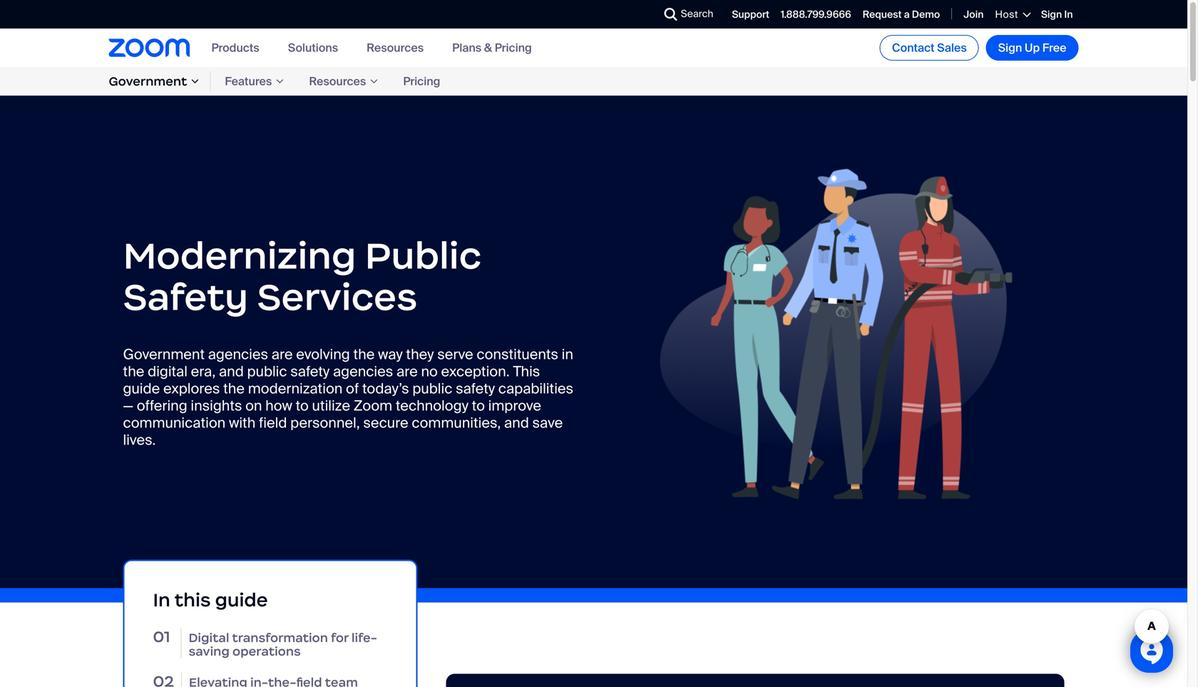 Task type: locate. For each thing, give the bounding box(es) containing it.
in inside main content
[[153, 588, 170, 612]]

public down "they"
[[413, 379, 453, 398]]

utilize
[[312, 397, 350, 415]]

to down the exception.
[[472, 397, 485, 415]]

modernizing public safety services main content
[[0, 96, 1188, 687]]

to
[[296, 397, 309, 415], [472, 397, 485, 415]]

1 horizontal spatial the
[[223, 379, 245, 398]]

sign up free
[[1042, 8, 1063, 21]]

0 vertical spatial resources
[[367, 40, 424, 55]]

guide right this
[[215, 588, 268, 612]]

with
[[229, 414, 256, 432]]

and
[[219, 362, 244, 381], [504, 414, 529, 432]]

and left save
[[504, 414, 529, 432]]

1 horizontal spatial in
[[1065, 8, 1073, 21]]

and right the era,
[[219, 362, 244, 381]]

are left no
[[397, 362, 418, 381]]

0 horizontal spatial sign
[[999, 40, 1023, 55]]

1 horizontal spatial and
[[504, 414, 529, 432]]

1 vertical spatial pricing
[[403, 74, 441, 89]]

0 vertical spatial in
[[1065, 8, 1073, 21]]

0 horizontal spatial agencies
[[208, 345, 268, 363]]

field
[[259, 414, 287, 432]]

government inside popup button
[[109, 73, 187, 89]]

0 horizontal spatial pricing
[[403, 74, 441, 89]]

resources
[[367, 40, 424, 55], [309, 74, 366, 89]]

safety
[[291, 362, 330, 381], [456, 379, 495, 398]]

digital
[[148, 362, 188, 381]]

guide
[[123, 379, 160, 398], [215, 588, 268, 612]]

in
[[562, 345, 574, 363]]

public services image
[[608, 153, 1065, 546]]

0 horizontal spatial guide
[[123, 379, 160, 398]]

for
[[331, 630, 349, 646]]

agencies up on
[[208, 345, 268, 363]]

this
[[175, 588, 211, 612]]

government up explores
[[123, 345, 205, 363]]

government inside 'government agencies are evolving the way they serve constituents in the digital era, and public safety agencies are no exception. this guide explores the modernization of today's public safety capabilities — offering insights on how to utilize zoom technology to improve communication with field personnel, secure communities, and save lives.'
[[123, 345, 205, 363]]

1 horizontal spatial resources
[[367, 40, 424, 55]]

0 horizontal spatial are
[[272, 345, 293, 363]]

resources inside dropdown button
[[309, 74, 366, 89]]

sign for sign in
[[1042, 8, 1063, 21]]

resources down solutions
[[309, 74, 366, 89]]

features
[[225, 74, 272, 89]]

safety up utilize
[[291, 362, 330, 381]]

the
[[353, 345, 375, 363], [123, 362, 144, 381], [223, 379, 245, 398]]

constituents
[[477, 345, 559, 363]]

1 horizontal spatial agencies
[[333, 362, 393, 381]]

resources up pricing link
[[367, 40, 424, 55]]

sign in link
[[1042, 8, 1073, 21]]

pricing
[[495, 40, 532, 55], [403, 74, 441, 89]]

the left on
[[223, 379, 245, 398]]

government for government
[[109, 73, 187, 89]]

0 horizontal spatial resources
[[309, 74, 366, 89]]

resources button
[[295, 71, 389, 92]]

government down the zoom logo
[[109, 73, 187, 89]]

resources button
[[367, 40, 424, 55]]

support
[[732, 8, 770, 21]]

1.888.799.9666 link
[[781, 8, 852, 21]]

government agencies are evolving the way they serve constituents in the digital era, and public safety agencies are no exception. this guide explores the modernization of today's public safety capabilities — offering insights on how to utilize zoom technology to improve communication with field personnel, secure communities, and save lives.
[[123, 345, 574, 449]]

0 vertical spatial and
[[219, 362, 244, 381]]

1 vertical spatial guide
[[215, 588, 268, 612]]

request a demo link
[[863, 8, 940, 21]]

no
[[421, 362, 438, 381]]

public up how
[[247, 362, 287, 381]]

exception.
[[441, 362, 510, 381]]

in this guide
[[153, 588, 268, 612]]

0 vertical spatial government
[[109, 73, 187, 89]]

of
[[346, 379, 359, 398]]

1 vertical spatial sign
[[999, 40, 1023, 55]]

sign left up
[[999, 40, 1023, 55]]

free
[[1043, 40, 1067, 55]]

1 horizontal spatial sign
[[1042, 8, 1063, 21]]

public
[[247, 362, 287, 381], [413, 379, 453, 398]]

1 vertical spatial in
[[153, 588, 170, 612]]

sales
[[938, 40, 967, 55]]

modernizing public safety services
[[123, 232, 482, 320]]

government
[[109, 73, 187, 89], [123, 345, 205, 363]]

01
[[153, 627, 170, 646]]

guide up communication
[[123, 379, 160, 398]]

are
[[272, 345, 293, 363], [397, 362, 418, 381]]

0 vertical spatial guide
[[123, 379, 160, 398]]

safety up communities,
[[456, 379, 495, 398]]

host
[[996, 8, 1019, 21]]

to right how
[[296, 397, 309, 415]]

0 horizontal spatial to
[[296, 397, 309, 415]]

1 to from the left
[[296, 397, 309, 415]]

in left this
[[153, 588, 170, 612]]

in
[[1065, 8, 1073, 21], [153, 588, 170, 612]]

1 horizontal spatial public
[[413, 379, 453, 398]]

personnel,
[[290, 414, 360, 432]]

sign up free
[[999, 40, 1067, 55]]

life-
[[352, 630, 377, 646]]

serve
[[438, 345, 473, 363]]

sign for sign up free
[[999, 40, 1023, 55]]

0 vertical spatial pricing
[[495, 40, 532, 55]]

&
[[484, 40, 492, 55]]

0 vertical spatial sign
[[1042, 8, 1063, 21]]

explores
[[163, 379, 220, 398]]

0 horizontal spatial in
[[153, 588, 170, 612]]

1 vertical spatial resources
[[309, 74, 366, 89]]

the left digital
[[123, 362, 144, 381]]

join
[[964, 8, 984, 21]]

1 horizontal spatial safety
[[456, 379, 495, 398]]

safety
[[123, 273, 248, 320]]

the left way
[[353, 345, 375, 363]]

today's
[[362, 379, 409, 398]]

pricing link
[[389, 70, 455, 92]]

pricing down resources popup button
[[403, 74, 441, 89]]

solutions button
[[288, 40, 338, 55]]

agencies
[[208, 345, 268, 363], [333, 362, 393, 381]]

1 horizontal spatial to
[[472, 397, 485, 415]]

host button
[[996, 8, 1030, 21]]

1 horizontal spatial guide
[[215, 588, 268, 612]]

resources for products
[[367, 40, 424, 55]]

resources for government
[[309, 74, 366, 89]]

features button
[[211, 71, 295, 92]]

this
[[513, 362, 540, 381]]

sign inside "sign up free" link
[[999, 40, 1023, 55]]

agencies up zoom
[[333, 362, 393, 381]]

are up "modernization"
[[272, 345, 293, 363]]

sign
[[1042, 8, 1063, 21], [999, 40, 1023, 55]]

search image
[[665, 8, 678, 21], [665, 8, 678, 21]]

in up free
[[1065, 8, 1073, 21]]

plans & pricing
[[452, 40, 532, 55]]

on
[[245, 397, 262, 415]]

1 vertical spatial government
[[123, 345, 205, 363]]

1 horizontal spatial are
[[397, 362, 418, 381]]

pricing right &
[[495, 40, 532, 55]]

sign up free link
[[986, 35, 1079, 61]]



Task type: vqa. For each thing, say whether or not it's contained in the screenshot.
learn inside the Contact sales Learn more
no



Task type: describe. For each thing, give the bounding box(es) containing it.
insights
[[191, 397, 242, 415]]

support link
[[732, 8, 770, 21]]

digital
[[189, 630, 229, 646]]

contact
[[892, 40, 935, 55]]

2 to from the left
[[472, 397, 485, 415]]

services
[[257, 273, 418, 320]]

1.888.799.9666
[[781, 8, 852, 21]]

request
[[863, 8, 902, 21]]

government button
[[109, 71, 211, 92]]

offering
[[137, 397, 187, 415]]

guide inside 'government agencies are evolving the way they serve constituents in the digital era, and public safety agencies are no exception. this guide explores the modernization of today's public safety capabilities — offering insights on how to utilize zoom technology to improve communication with field personnel, secure communities, and save lives.'
[[123, 379, 160, 398]]

zoom
[[354, 397, 392, 415]]

saving
[[189, 644, 230, 659]]

search
[[681, 7, 714, 20]]

solutions
[[288, 40, 338, 55]]

communication
[[123, 414, 226, 432]]

products
[[212, 40, 259, 55]]

lives.
[[123, 431, 156, 449]]

—
[[123, 397, 133, 415]]

save
[[533, 414, 563, 432]]

1 horizontal spatial pricing
[[495, 40, 532, 55]]

how
[[266, 397, 292, 415]]

demo
[[912, 8, 940, 21]]

transformation
[[232, 630, 328, 646]]

zoom logo image
[[109, 39, 190, 57]]

1 vertical spatial and
[[504, 414, 529, 432]]

modernizing
[[123, 232, 356, 279]]

they
[[406, 345, 434, 363]]

2 horizontal spatial the
[[353, 345, 375, 363]]

request a demo
[[863, 8, 940, 21]]

modernization
[[248, 379, 343, 398]]

0 horizontal spatial and
[[219, 362, 244, 381]]

technology
[[396, 397, 469, 415]]

plans
[[452, 40, 482, 55]]

join link
[[964, 8, 984, 21]]

era,
[[191, 362, 216, 381]]

operations
[[233, 644, 301, 659]]

way
[[378, 345, 403, 363]]

communities,
[[412, 414, 501, 432]]

contact sales link
[[880, 35, 979, 61]]

improve
[[488, 397, 542, 415]]

capabilities
[[499, 379, 574, 398]]

0 horizontal spatial the
[[123, 362, 144, 381]]

0 horizontal spatial public
[[247, 362, 287, 381]]

products button
[[212, 40, 259, 55]]

secure
[[363, 414, 409, 432]]

up
[[1025, 40, 1040, 55]]

sign in
[[1042, 8, 1073, 21]]

government for government agencies are evolving the way they serve constituents in the digital era, and public safety agencies are no exception. this guide explores the modernization of today's public safety capabilities — offering insights on how to utilize zoom technology to improve communication with field personnel, secure communities, and save lives.
[[123, 345, 205, 363]]

public
[[365, 232, 482, 279]]

evolving
[[296, 345, 350, 363]]

plans & pricing link
[[452, 40, 532, 55]]

0 horizontal spatial safety
[[291, 362, 330, 381]]

a
[[904, 8, 910, 21]]

contact sales
[[892, 40, 967, 55]]

digital transformation for life- saving operations
[[189, 630, 377, 659]]



